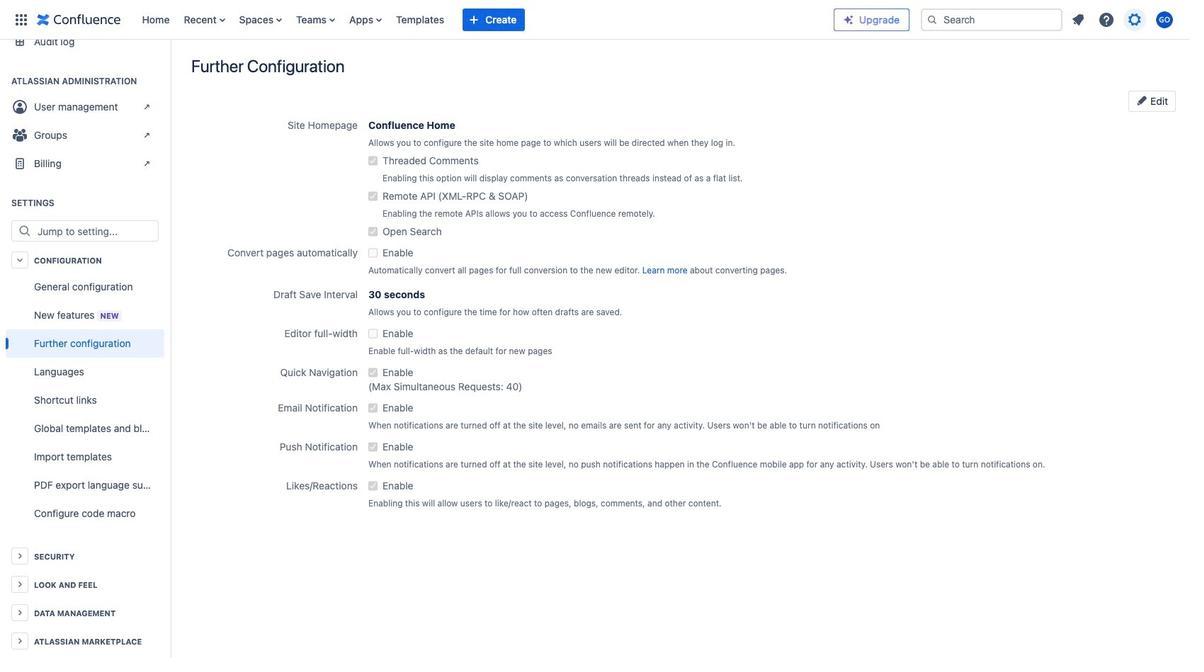 Task type: locate. For each thing, give the bounding box(es) containing it.
1 horizontal spatial list
[[1066, 7, 1182, 32]]

help icon image
[[1098, 11, 1115, 28]]

None checkbox
[[368, 154, 378, 168], [368, 225, 378, 239], [368, 246, 378, 260], [368, 366, 378, 380], [368, 401, 378, 415], [368, 154, 378, 168], [368, 225, 378, 239], [368, 246, 378, 260], [368, 366, 378, 380], [368, 401, 378, 415]]

region
[[6, 273, 164, 528]]

None checkbox
[[368, 189, 378, 203], [368, 327, 378, 341], [368, 440, 378, 454], [368, 479, 378, 493], [368, 189, 378, 203], [368, 327, 378, 341], [368, 440, 378, 454], [368, 479, 378, 493]]

notification icon image
[[1070, 11, 1087, 28]]

list
[[135, 0, 834, 39], [1066, 7, 1182, 32]]

main content
[[170, 40, 1191, 54]]

collapse sidebar image
[[154, 47, 186, 75]]

0 horizontal spatial list
[[135, 0, 834, 39]]

None search field
[[921, 8, 1063, 31]]

premium image
[[843, 14, 855, 25]]

banner
[[0, 0, 1191, 40]]

search image
[[927, 14, 938, 25]]

confluence image
[[37, 11, 121, 28], [37, 11, 121, 28]]

appswitcher icon image
[[13, 11, 30, 28]]

global element
[[9, 0, 834, 39]]



Task type: describe. For each thing, give the bounding box(es) containing it.
small image
[[1137, 95, 1148, 106]]

settings icon image
[[1127, 11, 1144, 28]]

list for premium icon
[[1066, 7, 1182, 32]]

Settings Search field
[[33, 221, 158, 241]]

Search field
[[921, 8, 1063, 31]]

list for appswitcher icon
[[135, 0, 834, 39]]

your profile and preferences image
[[1156, 11, 1173, 28]]



Task type: vqa. For each thing, say whether or not it's contained in the screenshot.
list associated with APPSWITCHER ICON
yes



